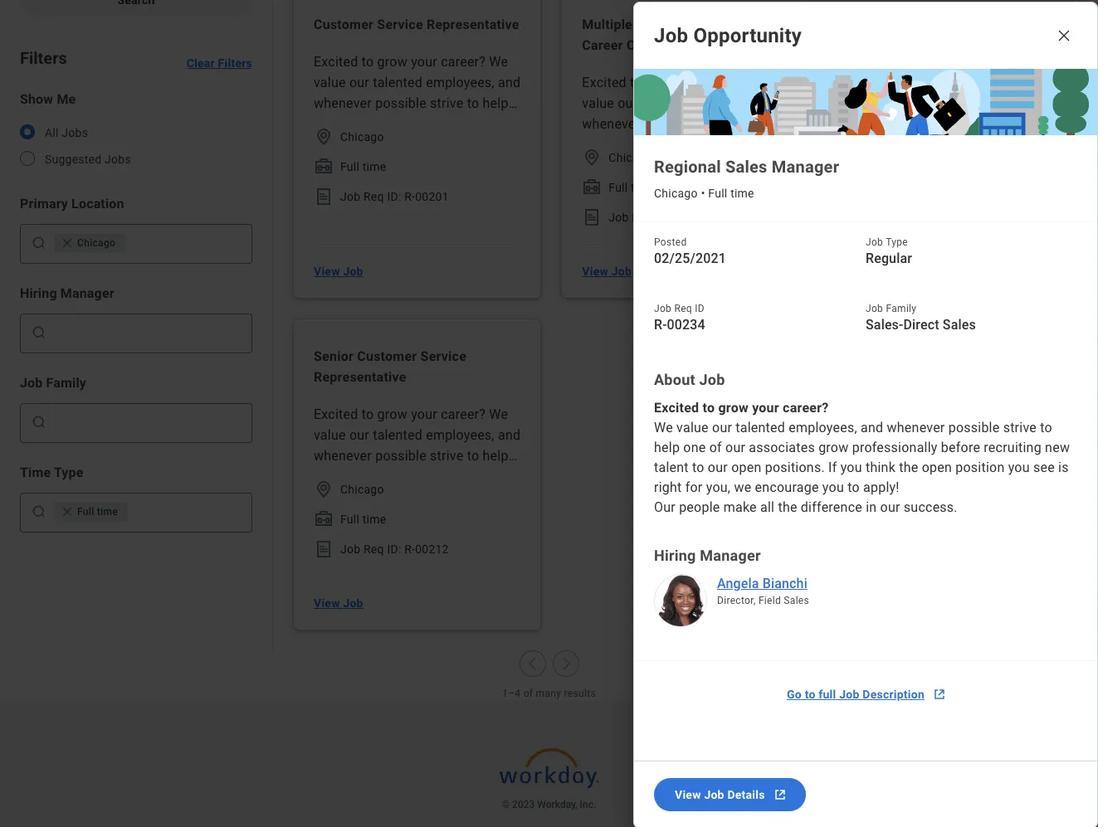 Task type: locate. For each thing, give the bounding box(es) containing it.
time for multiple customer service career opportunities!
[[631, 181, 655, 194]]

0 vertical spatial jobrequisitionid image
[[582, 208, 602, 227]]

0 vertical spatial :
[[398, 190, 401, 203]]

go
[[787, 688, 802, 701]]

sales for bianchi
[[784, 595, 809, 607]]

0 horizontal spatial type
[[54, 465, 83, 481]]

hiring manager down chicago button
[[20, 286, 114, 301]]

opportunities!
[[627, 37, 715, 53]]

me
[[57, 91, 76, 107]]

1 vertical spatial the
[[778, 500, 797, 515]]

0 vertical spatial manager
[[772, 157, 839, 177]]

jobrequisitionid image for career
[[582, 208, 602, 227]]

view for senior customer service representative
[[314, 597, 340, 610]]

1 horizontal spatial grow
[[819, 440, 849, 456]]

0 vertical spatial family
[[886, 303, 917, 315]]

our right in
[[880, 500, 900, 515]]

jobrequisitionid element
[[314, 187, 334, 207], [582, 208, 602, 227], [314, 540, 334, 559]]

filters inside button
[[218, 56, 252, 70]]

hiring manager
[[20, 286, 114, 301], [654, 547, 761, 564]]

grow
[[718, 400, 749, 416], [819, 440, 849, 456]]

1 remove image from the top
[[61, 237, 77, 250]]

: for multiple customer service career opportunities!
[[667, 211, 670, 224]]

hiring manager inside job opportunity dialog
[[654, 547, 761, 564]]

1 vertical spatial location image
[[582, 148, 602, 168]]

location image for senior customer service representative
[[314, 480, 334, 500]]

more
[[671, 153, 695, 164]]

0 vertical spatial hiring
[[20, 286, 57, 301]]

: left 00212
[[398, 543, 401, 556]]

1 horizontal spatial sales
[[784, 595, 809, 607]]

req right jobrequisitionid icon
[[364, 190, 384, 203]]

view job up the sales-
[[851, 265, 900, 278]]

service for senior customer service representative
[[420, 349, 467, 364]]

00212
[[415, 543, 449, 556]]

grow left your on the right of page
[[718, 400, 749, 416]]

0 horizontal spatial time type image
[[314, 157, 334, 177]]

view job down job req id : e-00001
[[582, 265, 632, 278]]

remove image inside the full time button
[[61, 506, 74, 519]]

jobrequisitionid image left job req id : e-00001
[[582, 208, 602, 227]]

remove image down time type
[[61, 506, 74, 519]]

1 vertical spatial hiring manager
[[654, 547, 761, 564]]

ext link image right description
[[931, 686, 948, 703]]

0 horizontal spatial family
[[46, 375, 86, 391]]

sales for family
[[943, 317, 976, 333]]

0 horizontal spatial hiring manager
[[20, 286, 114, 301]]

direct
[[903, 317, 939, 333]]

difference
[[801, 500, 862, 515]]

job req id : r-00201
[[340, 190, 449, 203]]

to up value
[[703, 400, 715, 416]]

view job
[[314, 265, 363, 278], [582, 265, 632, 278], [851, 265, 900, 278], [314, 597, 363, 610]]

1 horizontal spatial manager
[[700, 547, 761, 564]]

remove image down the primary location on the left of page
[[61, 237, 74, 250]]

ext link image right details at the right bottom of page
[[772, 787, 788, 803]]

clear filters button
[[186, 37, 252, 70]]

1 vertical spatial jobrequisitionid element
[[582, 208, 602, 227]]

all
[[760, 500, 775, 515]]

2 vertical spatial :
[[398, 543, 401, 556]]

0 horizontal spatial hiring
[[20, 286, 57, 301]]

location image
[[851, 127, 870, 147]]

hiring down chicago button
[[20, 286, 57, 301]]

hiring manager up angela
[[654, 547, 761, 564]]

: for customer service representative
[[398, 190, 401, 203]]

hiring inside filters tab panel
[[20, 286, 57, 301]]

1 horizontal spatial family
[[886, 303, 917, 315]]

location element for customer service representative
[[314, 127, 334, 147]]

all
[[45, 126, 59, 139]]

chicago button
[[54, 233, 126, 253]]

view job button up the sales-
[[844, 255, 907, 288]]

1 vertical spatial grow
[[819, 440, 849, 456]]

full time up job req id : r-00201
[[340, 160, 386, 173]]

0 horizontal spatial grow
[[718, 400, 749, 416]]

2 vertical spatial manager
[[700, 547, 761, 564]]

jobrequisitionid element left job req id : r-00201
[[314, 187, 334, 207]]

excited to grow your career? we value our talented employees, and whenever possible strive to help one of our associates grow professionally before recruiting new talent to our open positions. if you think the open position you see is right for you, we encourage you to apply! our people make all the difference in our success .
[[654, 400, 1074, 515]]

ext link image inside go to full job description link
[[931, 686, 948, 703]]

filters tab panel
[[0, 0, 1098, 701]]

0 horizontal spatial the
[[778, 500, 797, 515]]

1 vertical spatial jobs
[[105, 153, 131, 166]]

hiring
[[20, 286, 57, 301], [654, 547, 696, 564]]

if
[[828, 460, 837, 476]]

suggested
[[45, 153, 102, 166]]

of right 1–4
[[523, 688, 533, 700]]

1 search image from the top
[[31, 325, 47, 341]]

2 remove image from the top
[[61, 506, 74, 519]]

1 horizontal spatial ext link image
[[931, 686, 948, 703]]

apply!
[[863, 480, 900, 496]]

0 horizontal spatial manager
[[60, 286, 114, 301]]

ext link image inside view job details button
[[772, 787, 788, 803]]

req for senior customer service representative
[[364, 543, 384, 556]]

2 vertical spatial location image
[[314, 480, 334, 500]]

full down time type
[[77, 506, 94, 518]]

id left the 00201
[[387, 190, 398, 203]]

full for multiple customer service career opportunities!
[[609, 181, 628, 194]]

time type image
[[314, 510, 334, 530]]

: left e-
[[667, 211, 670, 224]]

you
[[841, 460, 862, 476], [1008, 460, 1030, 476], [822, 480, 844, 496]]

service inside senior customer service representative
[[420, 349, 467, 364]]

remove image
[[61, 237, 77, 250], [61, 506, 74, 519]]

full time
[[340, 160, 386, 173], [609, 181, 655, 194], [77, 506, 118, 518], [340, 513, 386, 526]]

filters
[[20, 48, 67, 68], [218, 56, 252, 70]]

talent
[[654, 460, 689, 476]]

full right time type icon
[[340, 513, 359, 526]]

id for customer service representative
[[387, 190, 398, 203]]

r- inside job req id r-00234
[[654, 317, 667, 333]]

chicago
[[340, 130, 384, 144], [877, 130, 921, 144], [609, 151, 652, 164], [654, 187, 698, 200], [77, 237, 116, 249], [340, 483, 384, 496]]

2 horizontal spatial manager
[[772, 157, 839, 177]]

0 vertical spatial remove image
[[61, 237, 77, 250]]

chevron left image
[[524, 656, 541, 672]]

0 horizontal spatial open
[[731, 460, 762, 476]]

: for senior customer service representative
[[398, 543, 401, 556]]

grow up if
[[819, 440, 849, 456]]

r-
[[404, 190, 415, 203], [654, 317, 667, 333], [404, 543, 415, 556]]

0 vertical spatial search image
[[31, 325, 47, 341]]

you,
[[706, 480, 731, 496]]

full right '•'
[[708, 187, 727, 200]]

0 vertical spatial search image
[[31, 235, 47, 252]]

you right if
[[841, 460, 862, 476]]

0 horizontal spatial of
[[523, 688, 533, 700]]

the down encourage
[[778, 500, 797, 515]]

full for senior customer service representative
[[340, 513, 359, 526]]

jobrequisitionid image down time type icon
[[314, 540, 334, 559]]

job default image image
[[634, 69, 1097, 135]]

manager inside filters tab panel
[[60, 286, 114, 301]]

full up job req id : e-00001
[[609, 181, 628, 194]]

id left 00212
[[387, 543, 398, 556]]

service inside multiple customer service career opportunities!
[[699, 17, 745, 32]]

0 vertical spatial sales
[[725, 157, 767, 177]]

chicago down location
[[77, 237, 116, 249]]

1 vertical spatial jobrequisitionid image
[[314, 540, 334, 559]]

view job button down job req id : e-00001
[[575, 255, 638, 288]]

sales inside angela bianchi director, field sales
[[784, 595, 809, 607]]

1 vertical spatial :
[[667, 211, 670, 224]]

time for customer service representative
[[363, 160, 386, 173]]

open down before at right
[[922, 460, 952, 476]]

1 vertical spatial sales
[[943, 317, 976, 333]]

location element for senior customer service representative
[[314, 480, 334, 500]]

remove image inside chicago button
[[61, 237, 77, 250]]

full inside job opportunity dialog
[[708, 187, 727, 200]]

0 vertical spatial jobrequisitionid element
[[314, 187, 334, 207]]

we
[[734, 480, 752, 496]]

0 horizontal spatial ext link image
[[772, 787, 788, 803]]

sales up chicago • full time
[[725, 157, 767, 177]]

full time for customer service representative
[[340, 160, 386, 173]]

type inside filters tab panel
[[54, 465, 83, 481]]

1 vertical spatial ext link image
[[772, 787, 788, 803]]

employees,
[[789, 420, 857, 436]]

2 remove image from the top
[[61, 506, 77, 519]]

search image down the time
[[31, 504, 47, 520]]

opportunity
[[693, 24, 802, 47]]

job inside job req id r-00234
[[654, 303, 672, 315]]

to up new at the right
[[1040, 420, 1052, 436]]

search image up job family
[[31, 325, 47, 341]]

type up regular
[[886, 237, 908, 248]]

1 vertical spatial of
[[523, 688, 533, 700]]

0 vertical spatial location image
[[314, 127, 334, 147]]

time for senior customer service representative
[[363, 513, 386, 526]]

time inside button
[[97, 506, 118, 518]]

job req id : r-00212
[[340, 543, 449, 556]]

id up 00234
[[695, 303, 705, 315]]

1 horizontal spatial filters
[[218, 56, 252, 70]]

encourage
[[755, 480, 819, 496]]

remove image inside the full time button
[[61, 506, 77, 519]]

see
[[1033, 460, 1055, 476]]

location image up jobrequisitionid icon
[[314, 127, 334, 147]]

1 vertical spatial manager
[[60, 286, 114, 301]]

0 vertical spatial ext link image
[[931, 686, 948, 703]]

jobs right all
[[62, 126, 88, 139]]

0 vertical spatial type
[[886, 237, 908, 248]]

id
[[387, 190, 398, 203], [656, 211, 667, 224], [695, 303, 705, 315], [387, 543, 398, 556]]

jobs right suggested
[[105, 153, 131, 166]]

2 vertical spatial sales
[[784, 595, 809, 607]]

service
[[377, 17, 423, 32], [699, 17, 745, 32], [420, 349, 467, 364]]

search image
[[31, 235, 47, 252], [31, 414, 47, 431]]

job opportunity
[[654, 24, 802, 47]]

customer service representative
[[314, 17, 519, 32]]

full
[[340, 160, 359, 173], [609, 181, 628, 194], [708, 187, 727, 200], [77, 506, 94, 518], [340, 513, 359, 526]]

sales right 'direct'
[[943, 317, 976, 333]]

0 vertical spatial jobs
[[62, 126, 88, 139]]

our right value
[[712, 420, 732, 436]]

to down the one
[[692, 460, 704, 476]]

2 horizontal spatial sales
[[943, 317, 976, 333]]

2
[[662, 153, 668, 164]]

type for job type regular
[[886, 237, 908, 248]]

0 vertical spatial r-
[[404, 190, 415, 203]]

location element
[[314, 127, 334, 147], [851, 127, 870, 147], [582, 148, 602, 168], [314, 480, 334, 500]]

1 search image from the top
[[31, 235, 47, 252]]

multiple
[[582, 17, 633, 32]]

to left apply!
[[848, 480, 860, 496]]

1 vertical spatial remove image
[[61, 506, 77, 519]]

ext link image for view job details
[[772, 787, 788, 803]]

1 vertical spatial time type image
[[582, 178, 602, 198]]

type for time type
[[54, 465, 83, 481]]

0 vertical spatial remove image
[[61, 237, 74, 250]]

search image
[[31, 325, 47, 341], [31, 504, 47, 520]]

location image left 2
[[582, 148, 602, 168]]

full time up job req id : e-00001
[[609, 181, 655, 194]]

location image up time type icon
[[314, 480, 334, 500]]

of inside pagination element
[[523, 688, 533, 700]]

time type element for multiple customer service career opportunities!
[[582, 178, 602, 198]]

jobrequisitionid image for representative
[[314, 540, 334, 559]]

: left the 00201
[[398, 190, 401, 203]]

1 vertical spatial type
[[54, 465, 83, 481]]

job req id : e-00001
[[609, 211, 717, 224]]

open
[[731, 460, 762, 476], [922, 460, 952, 476]]

remove image down time type
[[61, 506, 77, 519]]

1 vertical spatial time type element
[[582, 178, 602, 198]]

customer inside senior customer service representative
[[357, 349, 417, 364]]

full time for multiple customer service career opportunities!
[[609, 181, 655, 194]]

view job down job req id : r-00212
[[314, 597, 363, 610]]

remove image
[[61, 237, 74, 250], [61, 506, 77, 519]]

1 remove image from the top
[[61, 237, 74, 250]]

family for job family
[[46, 375, 86, 391]]

time type image for multiple customer service career opportunities!
[[582, 178, 602, 198]]

view job button for senior customer service representative
[[307, 587, 370, 620]]

the down professionally at the right bottom of page
[[899, 460, 918, 476]]

logo image
[[499, 740, 599, 797]]

jobrequisitionid element down time type icon
[[314, 540, 334, 559]]

1 horizontal spatial the
[[899, 460, 918, 476]]

0 horizontal spatial representative
[[314, 369, 406, 385]]

1 vertical spatial hiring
[[654, 547, 696, 564]]

0 horizontal spatial sales
[[725, 157, 767, 177]]

the
[[899, 460, 918, 476], [778, 500, 797, 515]]

1 vertical spatial search image
[[31, 414, 47, 431]]

2 vertical spatial time type element
[[314, 510, 334, 530]]

hiring down the our
[[654, 547, 696, 564]]

sales inside the "job family sales-direct sales"
[[943, 317, 976, 333]]

0 vertical spatial hiring manager
[[20, 286, 114, 301]]

family inside filters tab panel
[[46, 375, 86, 391]]

req left e-
[[632, 211, 652, 224]]

1 horizontal spatial of
[[709, 440, 722, 456]]

chicago up e-
[[654, 187, 698, 200]]

1 open from the left
[[731, 460, 762, 476]]

senior customer service representative
[[314, 349, 467, 385]]

ext link image
[[931, 686, 948, 703], [772, 787, 788, 803]]

0 horizontal spatial jobrequisitionid image
[[314, 540, 334, 559]]

representative
[[427, 17, 519, 32], [314, 369, 406, 385]]

sales down bianchi
[[784, 595, 809, 607]]

full up job req id : r-00201
[[340, 160, 359, 173]]

1 horizontal spatial time type image
[[582, 178, 602, 198]]

jobrequisitionid element left job req id : e-00001
[[582, 208, 602, 227]]

0 vertical spatial time type image
[[314, 157, 334, 177]]

we
[[654, 420, 673, 436]]

view job for senior customer service representative
[[314, 597, 363, 610]]

filters up show me
[[20, 48, 67, 68]]

remove image down the primary location on the left of page
[[61, 237, 77, 250]]

posted 02/25/2021
[[654, 237, 726, 266]]

view job button down jobrequisitionid icon
[[307, 255, 370, 288]]

req left 00212
[[364, 543, 384, 556]]

req inside job req id r-00234
[[674, 303, 692, 315]]

type inside the job type regular
[[886, 237, 908, 248]]

req for multiple customer service career opportunities!
[[632, 211, 652, 224]]

full time down time type
[[77, 506, 118, 518]]

full time button
[[54, 502, 128, 522]]

service for multiple customer service career opportunities!
[[699, 17, 745, 32]]

0 horizontal spatial jobs
[[62, 126, 88, 139]]

location image
[[314, 127, 334, 147], [582, 148, 602, 168], [314, 480, 334, 500]]

1 vertical spatial family
[[46, 375, 86, 391]]

family inside the "job family sales-direct sales"
[[886, 303, 917, 315]]

2 vertical spatial r-
[[404, 543, 415, 556]]

time
[[363, 160, 386, 173], [631, 181, 655, 194], [731, 187, 754, 200], [97, 506, 118, 518], [363, 513, 386, 526]]

1 horizontal spatial jobrequisitionid image
[[582, 208, 602, 227]]

filters right clear
[[218, 56, 252, 70]]

0 vertical spatial representative
[[427, 17, 519, 32]]

id left e-
[[656, 211, 667, 224]]

jobs for all jobs
[[62, 126, 88, 139]]

2 search image from the top
[[31, 504, 47, 520]]

customer inside multiple customer service career opportunities!
[[636, 17, 696, 32]]

view job button
[[307, 255, 370, 288], [575, 255, 638, 288], [844, 255, 907, 288], [307, 587, 370, 620]]

time type element
[[314, 157, 334, 177], [582, 178, 602, 198], [314, 510, 334, 530]]

remove image for chicago button
[[61, 237, 77, 250]]

job inside the "job family sales-direct sales"
[[866, 303, 883, 315]]

time type image
[[314, 157, 334, 177], [582, 178, 602, 198]]

time type element for senior customer service representative
[[314, 510, 334, 530]]

2 vertical spatial jobrequisitionid element
[[314, 540, 334, 559]]

search image down primary
[[31, 235, 47, 252]]

view job button down job req id : r-00212
[[307, 587, 370, 620]]

full time right time type icon
[[340, 513, 386, 526]]

1 horizontal spatial hiring manager
[[654, 547, 761, 564]]

about
[[654, 371, 695, 388]]

our down talented
[[725, 440, 745, 456]]

req up 00234
[[674, 303, 692, 315]]

1 vertical spatial search image
[[31, 504, 47, 520]]

view
[[314, 265, 340, 278], [582, 265, 608, 278], [851, 265, 877, 278], [314, 597, 340, 610], [675, 789, 701, 802]]

job
[[654, 24, 688, 47], [340, 190, 360, 203], [609, 211, 629, 224], [866, 237, 883, 248], [343, 265, 363, 278], [612, 265, 632, 278], [880, 265, 900, 278], [654, 303, 672, 315], [866, 303, 883, 315], [699, 371, 725, 388], [20, 375, 43, 391], [340, 543, 360, 556], [343, 597, 363, 610], [839, 688, 860, 701], [704, 789, 724, 802]]

1 horizontal spatial jobs
[[105, 153, 131, 166]]

1 horizontal spatial hiring
[[654, 547, 696, 564]]

view job down jobrequisitionid icon
[[314, 265, 363, 278]]

0 vertical spatial grow
[[718, 400, 749, 416]]

to right "go" at the bottom right of the page
[[805, 688, 816, 701]]

description
[[863, 688, 925, 701]]

1 horizontal spatial type
[[886, 237, 908, 248]]

id for multiple customer service career opportunities!
[[656, 211, 667, 224]]

:
[[398, 190, 401, 203], [667, 211, 670, 224], [398, 543, 401, 556]]

1–4
[[502, 688, 521, 700]]

help
[[654, 440, 680, 456]]

1 vertical spatial representative
[[314, 369, 406, 385]]

1 vertical spatial remove image
[[61, 506, 74, 519]]

open up we
[[731, 460, 762, 476]]

field
[[759, 595, 781, 607]]

0 vertical spatial of
[[709, 440, 722, 456]]

family
[[886, 303, 917, 315], [46, 375, 86, 391]]

primary
[[20, 196, 68, 212]]

type right the time
[[54, 465, 83, 481]]

0 horizontal spatial filters
[[20, 48, 67, 68]]

1 horizontal spatial open
[[922, 460, 952, 476]]

of right the one
[[709, 440, 722, 456]]

jobrequisitionid image
[[582, 208, 602, 227], [314, 540, 334, 559]]

search image down job family
[[31, 414, 47, 431]]

1 vertical spatial r-
[[654, 317, 667, 333]]

0 vertical spatial time type element
[[314, 157, 334, 177]]



Task type: vqa. For each thing, say whether or not it's contained in the screenshot.
Job Req ID : R-00212
yes



Task type: describe. For each thing, give the bounding box(es) containing it.
chicago inside button
[[77, 237, 116, 249]]

you down recruiting
[[1008, 460, 1030, 476]]

posted
[[654, 237, 687, 248]]

one
[[683, 440, 706, 456]]

full for customer service representative
[[340, 160, 359, 173]]

director,
[[717, 595, 756, 607]]

go to full job description
[[787, 688, 925, 701]]

time type
[[20, 465, 83, 481]]

view for customer service representative
[[314, 265, 340, 278]]

clear
[[186, 56, 215, 70]]

view for multiple customer service career opportunities!
[[582, 265, 608, 278]]

jobrequisitionid image
[[314, 187, 334, 207]]

customer for multiple customer service career opportunities!
[[636, 17, 696, 32]]

excited
[[654, 400, 699, 416]]

1–4 of many results
[[502, 688, 596, 700]]

r- for representative
[[404, 190, 415, 203]]

0 vertical spatial the
[[899, 460, 918, 476]]

full inside button
[[77, 506, 94, 518]]

.
[[954, 500, 958, 515]]

2 open from the left
[[922, 460, 952, 476]]

location element for multiple customer service career opportunities!
[[582, 148, 602, 168]]

2 more button
[[662, 152, 695, 165]]

clear filters
[[186, 56, 252, 70]]

chicago left 2
[[609, 151, 652, 164]]

inc.
[[580, 799, 596, 811]]

•
[[701, 187, 705, 200]]

go to full job description link
[[777, 678, 955, 711]]

jobrequisitionid element for multiple customer service career opportunities!
[[582, 208, 602, 227]]

r- for service
[[404, 543, 415, 556]]

whenever
[[887, 420, 945, 436]]

suggested jobs
[[45, 153, 131, 166]]

full time inside button
[[77, 506, 118, 518]]

regional sales manager
[[654, 157, 839, 177]]

right
[[654, 480, 682, 496]]

professionally
[[852, 440, 938, 456]]

senior
[[314, 349, 354, 364]]

00001
[[683, 211, 717, 224]]

location
[[71, 196, 124, 212]]

primary location
[[20, 196, 124, 212]]

results
[[564, 688, 596, 700]]

jobrequisitionid element for customer service representative
[[314, 187, 334, 207]]

02/25/2021
[[654, 251, 726, 266]]

time type element for customer service representative
[[314, 157, 334, 177]]

00234
[[667, 317, 705, 333]]

position
[[956, 460, 1005, 476]]

location image for multiple customer service career opportunities!
[[582, 148, 602, 168]]

for
[[685, 480, 703, 496]]

chicago up job req id : r-00212
[[340, 483, 384, 496]]

ext link image for go to full job description
[[931, 686, 948, 703]]

multiple customer service career opportunities!
[[582, 17, 745, 53]]

people
[[679, 500, 720, 515]]

full time for senior customer service representative
[[340, 513, 386, 526]]

remove image for remove icon in the the full time button
[[61, 506, 74, 519]]

jobrequisitionid element for senior customer service representative
[[314, 540, 334, 559]]

job req id r-00234
[[654, 303, 705, 333]]

©
[[502, 799, 510, 811]]

job opportunity dialog
[[633, 2, 1098, 828]]

chicago up job req id : r-00201
[[340, 130, 384, 144]]

you down if
[[822, 480, 844, 496]]

and
[[861, 420, 883, 436]]

id inside job req id r-00234
[[695, 303, 705, 315]]

angela bianchi link
[[717, 574, 1077, 594]]

view job details button
[[654, 779, 806, 812]]

show me
[[20, 91, 76, 107]]

family for job family sales-direct sales
[[886, 303, 917, 315]]

our
[[654, 500, 676, 515]]

time inside job opportunity dialog
[[731, 187, 754, 200]]

2 search image from the top
[[31, 414, 47, 431]]

details
[[728, 789, 765, 802]]

career?
[[783, 400, 829, 416]]

© 2023 workday, inc.
[[502, 799, 596, 811]]

about job
[[654, 371, 725, 388]]

location image for customer service representative
[[314, 127, 334, 147]]

talented
[[736, 420, 785, 436]]

chevron right image
[[557, 656, 574, 672]]

hiring inside job opportunity dialog
[[654, 547, 696, 564]]

your
[[752, 400, 779, 416]]

chicago • full time
[[654, 187, 754, 200]]

our up you,
[[708, 460, 728, 476]]

strive
[[1003, 420, 1037, 436]]

jobs for suggested jobs
[[105, 153, 131, 166]]

hiring manager inside filters tab panel
[[20, 286, 114, 301]]

id for senior customer service representative
[[387, 543, 398, 556]]

possible
[[949, 420, 1000, 436]]

00201
[[415, 190, 449, 203]]

bianchi
[[763, 576, 808, 592]]

view inside button
[[675, 789, 701, 802]]

think
[[866, 460, 896, 476]]

view job button for customer service representative
[[307, 255, 370, 288]]

customer for senior customer service representative
[[357, 349, 417, 364]]

regional
[[654, 157, 721, 177]]

view job for multiple customer service career opportunities!
[[582, 265, 632, 278]]

chicago right location icon
[[877, 130, 921, 144]]

workday,
[[537, 799, 577, 811]]

before
[[941, 440, 980, 456]]

x image
[[1056, 27, 1072, 44]]

2023
[[512, 799, 535, 811]]

success
[[904, 500, 954, 515]]

remove image inside chicago button
[[61, 237, 74, 250]]

in
[[866, 500, 877, 515]]

sales-
[[866, 317, 903, 333]]

time
[[20, 465, 51, 481]]

regular
[[866, 251, 912, 266]]

job type regular
[[866, 237, 912, 266]]

angela bianchi director, field sales
[[717, 576, 809, 607]]

chicago inside job opportunity dialog
[[654, 187, 698, 200]]

job family
[[20, 375, 86, 391]]

e-
[[673, 211, 683, 224]]

many
[[536, 688, 561, 700]]

is
[[1058, 460, 1069, 476]]

representative inside senior customer service representative
[[314, 369, 406, 385]]

time type image for customer service representative
[[314, 157, 334, 177]]

full
[[819, 688, 836, 701]]

job inside button
[[704, 789, 724, 802]]

req for customer service representative
[[364, 190, 384, 203]]

new
[[1045, 440, 1070, 456]]

angela
[[717, 576, 759, 592]]

pagination element
[[0, 651, 1098, 701]]

2 more
[[662, 153, 695, 164]]

make
[[724, 500, 757, 515]]

1 horizontal spatial representative
[[427, 17, 519, 32]]

view job for customer service representative
[[314, 265, 363, 278]]

job family sales-direct sales
[[866, 303, 976, 333]]

view job button for multiple customer service career opportunities!
[[575, 255, 638, 288]]

all jobs
[[45, 126, 88, 139]]

show
[[20, 91, 53, 107]]

of inside excited to grow your career? we value our talented employees, and whenever possible strive to help one of our associates grow professionally before recruiting new talent to our open positions. if you think the open position you see is right for you, we encourage you to apply! our people make all the difference in our success .
[[709, 440, 722, 456]]

job inside the job type regular
[[866, 237, 883, 248]]



